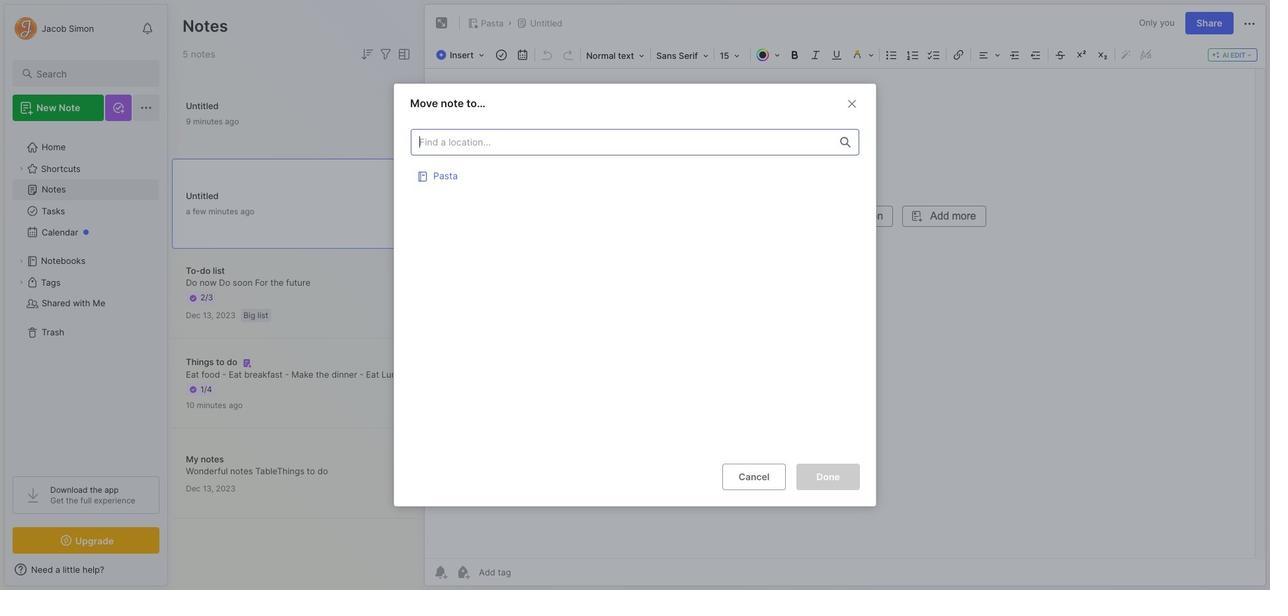 Task type: vqa. For each thing, say whether or not it's contained in the screenshot.
Expand Notebooks image
yes



Task type: describe. For each thing, give the bounding box(es) containing it.
cell inside the find a location field
[[411, 162, 860, 188]]

tree inside main "element"
[[5, 129, 167, 465]]

checklist image
[[925, 46, 944, 64]]

font color image
[[753, 46, 784, 64]]

bulleted list image
[[883, 46, 902, 64]]

main element
[[0, 0, 172, 590]]

close image
[[845, 96, 860, 112]]

Search text field
[[36, 68, 148, 80]]

subscript image
[[1094, 46, 1113, 64]]

font size image
[[716, 46, 749, 64]]

note window element
[[424, 4, 1267, 586]]

insert image
[[433, 46, 491, 64]]

calendar event image
[[514, 46, 532, 64]]

none search field inside main "element"
[[36, 66, 148, 81]]

strikethrough image
[[1052, 46, 1070, 64]]



Task type: locate. For each thing, give the bounding box(es) containing it.
tree
[[5, 129, 167, 465]]

outdent image
[[1027, 46, 1046, 64]]

numbered list image
[[904, 46, 923, 64]]

superscript image
[[1073, 46, 1091, 64]]

alignment image
[[973, 46, 1005, 64]]

None search field
[[36, 66, 148, 81]]

Find a location… text field
[[412, 131, 833, 153]]

font family image
[[653, 46, 713, 64]]

expand note image
[[434, 15, 450, 31]]

add a reminder image
[[433, 565, 449, 580]]

add tag image
[[455, 565, 471, 580]]

italic image
[[807, 46, 825, 64]]

underline image
[[828, 46, 847, 64]]

highlight image
[[848, 46, 878, 64]]

heading level image
[[583, 46, 649, 64]]

Note Editor text field
[[425, 68, 1266, 559]]

indent image
[[1006, 46, 1025, 64]]

Find a location field
[[404, 122, 866, 453]]

expand tags image
[[17, 279, 25, 287]]

cell
[[411, 162, 860, 188]]

task image
[[492, 46, 511, 64]]

expand notebooks image
[[17, 257, 25, 265]]

insert link image
[[950, 46, 968, 64]]

bold image
[[786, 46, 804, 64]]



